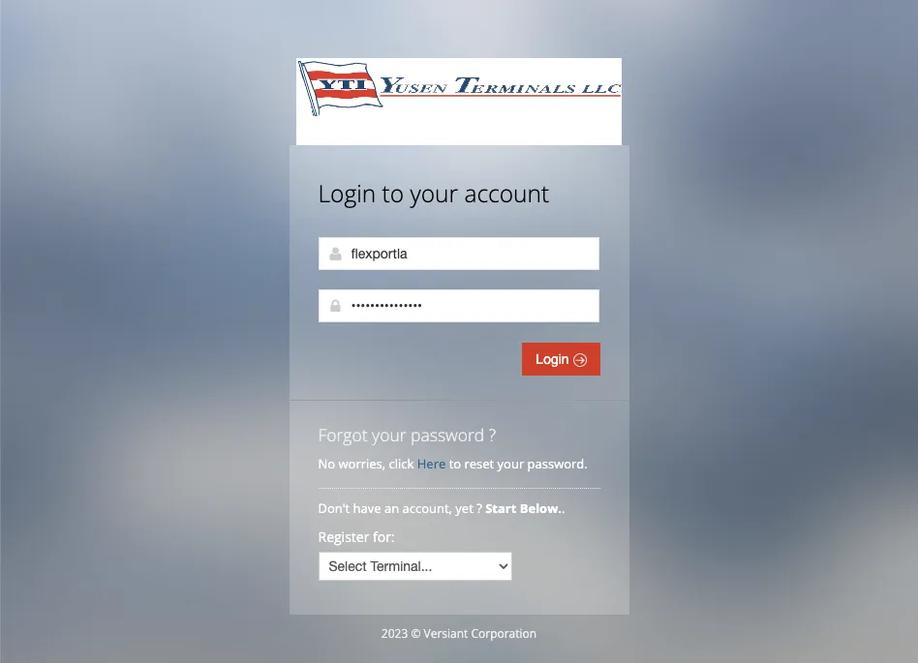 Task type: vqa. For each thing, say whether or not it's contained in the screenshot.
'Home'
no



Task type: locate. For each thing, give the bounding box(es) containing it.
click
[[389, 455, 414, 473]]

2023 © versiant corporation
[[381, 626, 537, 642]]

to right here
[[449, 455, 461, 473]]

1 vertical spatial ?
[[477, 500, 482, 517]]

login button
[[522, 343, 600, 376]]

an
[[384, 500, 399, 517]]

login
[[318, 177, 376, 209], [536, 352, 573, 367]]

worries,
[[338, 455, 386, 473]]

? up reset
[[489, 423, 496, 446]]

0 vertical spatial your
[[410, 177, 458, 209]]

user image
[[328, 246, 343, 261]]

your up username text box
[[410, 177, 458, 209]]

0 vertical spatial login
[[318, 177, 376, 209]]

2023
[[381, 626, 408, 642]]

1 horizontal spatial to
[[449, 455, 461, 473]]

your
[[410, 177, 458, 209], [372, 423, 406, 446], [497, 455, 524, 473]]

register
[[318, 528, 369, 546]]

1 vertical spatial your
[[372, 423, 406, 446]]

login inside button
[[536, 352, 573, 367]]

1 horizontal spatial your
[[410, 177, 458, 209]]

0 horizontal spatial login
[[318, 177, 376, 209]]

for:
[[373, 528, 395, 546]]

forgot
[[318, 423, 368, 446]]

login for login
[[536, 352, 573, 367]]

1 vertical spatial to
[[449, 455, 461, 473]]

account
[[464, 177, 549, 209]]

to
[[382, 177, 404, 209], [449, 455, 461, 473]]

yet
[[456, 500, 473, 517]]

©
[[411, 626, 421, 642]]

? right yet
[[477, 500, 482, 517]]

your up click
[[372, 423, 406, 446]]

2 vertical spatial your
[[497, 455, 524, 473]]

lock image
[[328, 298, 343, 314]]

?
[[489, 423, 496, 446], [477, 500, 482, 517]]

to inside forgot your password ? no worries, click here to reset your password.
[[449, 455, 461, 473]]

start
[[485, 500, 517, 517]]

1 vertical spatial login
[[536, 352, 573, 367]]

? inside forgot your password ? no worries, click here to reset your password.
[[489, 423, 496, 446]]

0 horizontal spatial ?
[[477, 500, 482, 517]]

2 horizontal spatial your
[[497, 455, 524, 473]]

reset
[[464, 455, 494, 473]]

Password password field
[[318, 290, 599, 323]]

1 horizontal spatial ?
[[489, 423, 496, 446]]

corporation
[[471, 626, 537, 642]]

0 vertical spatial ?
[[489, 423, 496, 446]]

your right reset
[[497, 455, 524, 473]]

to up username text box
[[382, 177, 404, 209]]

0 horizontal spatial to
[[382, 177, 404, 209]]

1 horizontal spatial login
[[536, 352, 573, 367]]

no
[[318, 455, 335, 473]]



Task type: describe. For each thing, give the bounding box(es) containing it.
.
[[562, 500, 565, 517]]

0 horizontal spatial your
[[372, 423, 406, 446]]

login for login to your account
[[318, 177, 376, 209]]

here
[[417, 455, 446, 473]]

don't have an account, yet ? start below. .
[[318, 500, 568, 517]]

login to your account
[[318, 177, 549, 209]]

0 vertical spatial to
[[382, 177, 404, 209]]

password.
[[527, 455, 588, 473]]

have
[[353, 500, 381, 517]]

forgot your password ? no worries, click here to reset your password.
[[318, 423, 588, 473]]

below.
[[520, 500, 562, 517]]

Username text field
[[318, 237, 599, 270]]

account,
[[402, 500, 452, 517]]

swapright image
[[573, 353, 586, 367]]

don't
[[318, 500, 350, 517]]

here link
[[417, 455, 446, 473]]

versiant
[[424, 626, 468, 642]]

password
[[411, 423, 484, 446]]

register for:
[[318, 528, 395, 546]]



